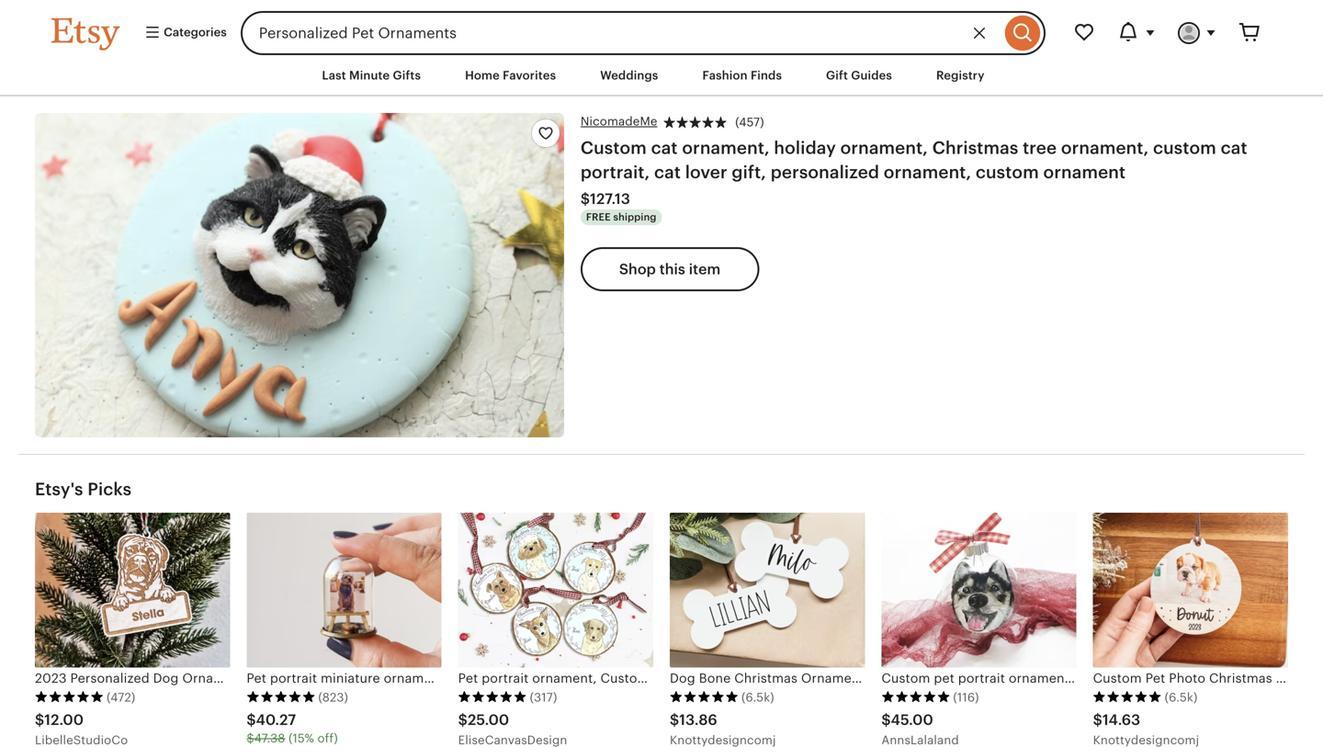 Task type: describe. For each thing, give the bounding box(es) containing it.
5 out of 5 stars image for 13.86
[[670, 691, 739, 704]]

5 out of 5 stars image for 25.00
[[458, 691, 527, 704]]

fashion finds
[[703, 68, 782, 82]]

$ for 12.00
[[35, 712, 44, 728]]

guides
[[851, 68, 892, 82]]

lover
[[685, 162, 728, 182]]

Search for anything text field
[[241, 11, 1001, 55]]

holiday
[[774, 138, 836, 158]]

weddings link
[[587, 59, 672, 92]]

knottydesigncomj for 13.86
[[670, 733, 776, 747]]

personalized
[[771, 162, 880, 182]]

gift guides
[[826, 68, 892, 82]]

$ for 25.00
[[458, 712, 468, 728]]

0 horizontal spatial custom
[[976, 162, 1039, 182]]

$ 45.00 annslalaland
[[882, 712, 959, 747]]

libellestudioco
[[35, 733, 128, 747]]

elisecanvasdesign
[[458, 733, 568, 747]]

ornament
[[1044, 162, 1126, 182]]

$ for 40.27
[[247, 712, 256, 728]]

pet portrait miniature ornament, personalised pet photo miniature image
[[247, 513, 442, 668]]

(6.5k) for 14.63
[[1165, 691, 1198, 705]]

fashion
[[703, 68, 748, 82]]

2 5 out of 5 stars image from the left
[[247, 691, 316, 704]]

$ 12.00 libellestudioco
[[35, 712, 128, 747]]

dog bone christmas ornament, custom dog bone ornament, personalized dog name christmas ornament, puppy holiday ornament, dog christmas gift image
[[670, 513, 865, 668]]

fashion finds link
[[689, 59, 796, 92]]

$ for 45.00
[[882, 712, 891, 728]]

custom
[[581, 138, 647, 158]]

registry
[[937, 68, 985, 82]]

etsy's picks
[[35, 479, 132, 499]]

47.38
[[254, 732, 285, 745]]

last minute gifts link
[[308, 59, 435, 92]]

(457)
[[736, 116, 765, 129]]

registry link
[[923, 59, 999, 92]]

14.63
[[1103, 712, 1141, 728]]

favorites
[[503, 68, 556, 82]]

2023 personalized dog ornament | pet ornament | custom dog ornament | dog mom christmas present | dog's first christmas | dog breed gift image
[[35, 513, 230, 668]]

last
[[322, 68, 346, 82]]

127.13
[[590, 191, 631, 207]]

annslalaland
[[882, 733, 959, 747]]

shipping
[[614, 211, 657, 223]]

categories banner
[[18, 0, 1305, 55]]

this
[[660, 261, 686, 278]]

minute
[[349, 68, 390, 82]]

(116)
[[953, 691, 980, 705]]

weddings
[[600, 68, 659, 82]]

25.00
[[468, 712, 509, 728]]

gift,
[[732, 162, 767, 182]]

shop
[[619, 261, 656, 278]]

(6.5k) for 13.86
[[742, 691, 775, 705]]

menu bar containing last minute gifts
[[18, 55, 1305, 97]]



Task type: locate. For each thing, give the bounding box(es) containing it.
$ inside custom cat ornament, holiday ornament, christmas tree ornament, custom cat portrait, cat lover gift, personalized ornament, custom ornament $ 127.13 free shipping
[[581, 191, 590, 207]]

christmas
[[933, 138, 1019, 158]]

last minute gifts
[[322, 68, 421, 82]]

0 vertical spatial custom
[[1154, 138, 1217, 158]]

(6.5k) up $ 13.86 knottydesigncomj
[[742, 691, 775, 705]]

(317)
[[530, 691, 558, 705]]

3 5 out of 5 stars image from the left
[[458, 691, 527, 704]]

1 horizontal spatial custom
[[1154, 138, 1217, 158]]

portrait,
[[581, 162, 650, 182]]

free
[[586, 211, 611, 223]]

custom pet photo christmas ornament, pet portrait christmas ornament, dog photo ornament, cat photo ornament, 2023 pet christmas ornament image
[[1093, 513, 1289, 668]]

4 5 out of 5 stars image from the left
[[670, 691, 739, 704]]

$ 25.00 elisecanvasdesign
[[458, 712, 568, 747]]

40.27
[[256, 712, 296, 728]]

(6.5k)
[[742, 691, 775, 705], [1165, 691, 1198, 705]]

$ 40.27 $ 47.38 (15% off)
[[247, 712, 338, 745]]

5 out of 5 stars image for 14.63
[[1093, 691, 1162, 704]]

shop this item link
[[581, 247, 759, 291]]

5 out of 5 stars image up the 25.00
[[458, 691, 527, 704]]

1 horizontal spatial knottydesigncomj
[[1093, 733, 1200, 747]]

nicomademe link
[[581, 113, 658, 130]]

(15%
[[289, 732, 314, 745]]

5 out of 5 stars image up 45.00
[[882, 691, 951, 704]]

$ inside $ 45.00 annslalaland
[[882, 712, 891, 728]]

13.86
[[680, 712, 718, 728]]

knottydesigncomj down 13.86
[[670, 733, 776, 747]]

$ 13.86 knottydesigncomj
[[670, 712, 776, 747]]

gift
[[826, 68, 848, 82]]

custom cat ornament, holiday ornament, christmas tree ornament, custom cat portrait, cat lover gift, personalized ornament, custom ornament link
[[581, 138, 1248, 182]]

picks
[[88, 479, 132, 499]]

2 knottydesigncomj from the left
[[1093, 733, 1200, 747]]

5 out of 5 stars image for 45.00
[[882, 691, 951, 704]]

custom cat ornament, holiday ornament, christmas tree ornament, custom cat portrait, cat lover gift, personalized ornament, custom ornament $ 127.13 free shipping
[[581, 138, 1248, 223]]

cat
[[651, 138, 678, 158], [1221, 138, 1248, 158], [654, 162, 681, 182]]

knottydesigncomj for 14.63
[[1093, 733, 1200, 747]]

$ inside $ 12.00 libellestudioco
[[35, 712, 44, 728]]

knottydesigncomj
[[670, 733, 776, 747], [1093, 733, 1200, 747]]

home favorites
[[465, 68, 556, 82]]

5 out of 5 stars image up 13.86
[[670, 691, 739, 704]]

menu bar
[[18, 55, 1305, 97]]

shop this item
[[619, 261, 721, 278]]

45.00
[[891, 712, 934, 728]]

12.00
[[44, 712, 84, 728]]

(472)
[[107, 691, 135, 705]]

none search field inside categories banner
[[241, 11, 1046, 55]]

5 out of 5 stars image up "12.00"
[[35, 691, 104, 704]]

$ for 13.86
[[670, 712, 680, 728]]

gift guides link
[[813, 59, 906, 92]]

categories
[[161, 25, 227, 39]]

5 out of 5 stars image up 40.27
[[247, 691, 316, 704]]

knottydesigncomj down 14.63
[[1093, 733, 1200, 747]]

ornament, down "christmas"
[[884, 162, 972, 182]]

2 (6.5k) from the left
[[1165, 691, 1198, 705]]

0 horizontal spatial (6.5k)
[[742, 691, 775, 705]]

$ inside $ 14.63 knottydesigncomj
[[1093, 712, 1103, 728]]

home
[[465, 68, 500, 82]]

ornament, up "personalized"
[[841, 138, 928, 158]]

item
[[689, 261, 721, 278]]

$ inside $ 13.86 knottydesigncomj
[[670, 712, 680, 728]]

ornament, up ornament
[[1062, 138, 1149, 158]]

$
[[581, 191, 590, 207], [35, 712, 44, 728], [247, 712, 256, 728], [458, 712, 468, 728], [670, 712, 680, 728], [882, 712, 891, 728], [1093, 712, 1103, 728], [247, 732, 254, 745]]

(823)
[[318, 691, 348, 705]]

nicomademe
[[581, 115, 658, 128]]

None search field
[[241, 11, 1046, 55]]

6 5 out of 5 stars image from the left
[[1093, 691, 1162, 704]]

$ inside $ 25.00 elisecanvasdesign
[[458, 712, 468, 728]]

ornament, up lover
[[682, 138, 770, 158]]

off)
[[318, 732, 338, 745]]

pet portrait ornament, custom pet portrait painting, custom christmas ornament, custom pet ornament image
[[458, 513, 654, 668]]

home favorites link
[[451, 59, 570, 92]]

1 5 out of 5 stars image from the left
[[35, 691, 104, 704]]

custom
[[1154, 138, 1217, 158], [976, 162, 1039, 182]]

tree
[[1023, 138, 1057, 158]]

ornament,
[[682, 138, 770, 158], [841, 138, 928, 158], [1062, 138, 1149, 158], [884, 162, 972, 182]]

5 5 out of 5 stars image from the left
[[882, 691, 951, 704]]

etsy's
[[35, 479, 83, 499]]

5 out of 5 stars image
[[35, 691, 104, 704], [247, 691, 316, 704], [458, 691, 527, 704], [670, 691, 739, 704], [882, 691, 951, 704], [1093, 691, 1162, 704]]

0 horizontal spatial knottydesigncomj
[[670, 733, 776, 747]]

1 (6.5k) from the left
[[742, 691, 775, 705]]

1 vertical spatial custom
[[976, 162, 1039, 182]]

gifts
[[393, 68, 421, 82]]

1 knottydesigncomj from the left
[[670, 733, 776, 747]]

(6.5k) up $ 14.63 knottydesigncomj
[[1165, 691, 1198, 705]]

finds
[[751, 68, 782, 82]]

5 out of 5 stars image for 12.00
[[35, 691, 104, 704]]

categories button
[[131, 17, 235, 50]]

$ for 14.63
[[1093, 712, 1103, 728]]

custom pet portrait ornament, hand painted christmas ornament, name text initial, etsy's pick, cat, dog, horse,pet portrait phone case image
[[882, 513, 1077, 668]]

$ 14.63 knottydesigncomj
[[1093, 712, 1200, 747]]

1 horizontal spatial (6.5k)
[[1165, 691, 1198, 705]]

5 out of 5 stars image up 14.63
[[1093, 691, 1162, 704]]



Task type: vqa. For each thing, say whether or not it's contained in the screenshot.


